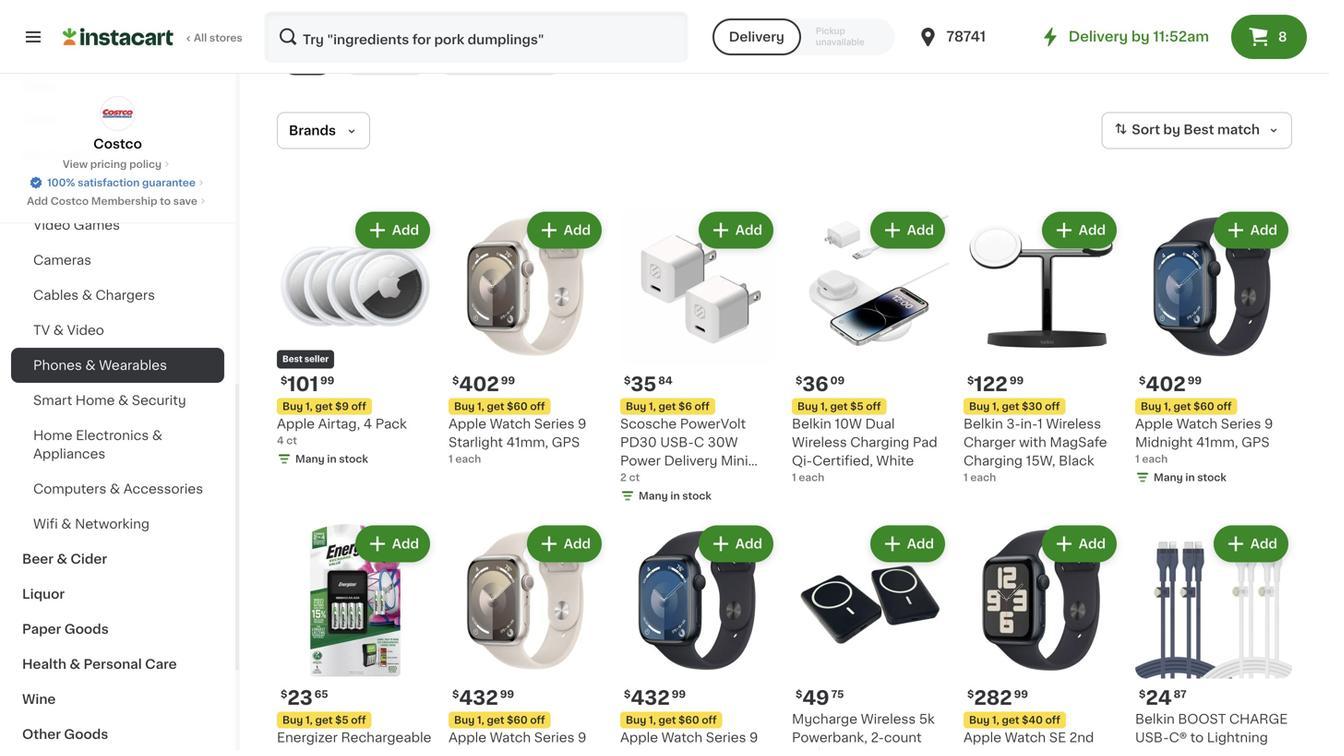 Task type: locate. For each thing, give the bounding box(es) containing it.
belkin inside belkin 3-in-1 wireless charger with magsafe charging 15w, black 1 each
[[964, 418, 1003, 431]]

0 horizontal spatial charging
[[850, 436, 909, 449]]

costco up the view pricing policy link
[[93, 138, 142, 150]]

add button for apple watch series 9 starlight 41mm, gps
[[529, 214, 600, 247]]

mycharge
[[792, 713, 858, 726]]

wireless inside belkin 3-in-1 wireless charger with magsafe charging 15w, black 1 each
[[1046, 418, 1101, 431]]

belkin left 3-
[[964, 418, 1003, 431]]

1 horizontal spatial wireless
[[861, 713, 916, 726]]

gps for starlight
[[552, 436, 580, 449]]

apple for apple watch series 9 starlight 41mm, gps 1 each
[[449, 418, 486, 431]]

9 inside the apple watch series 9 starlight band 45mm
[[578, 732, 587, 744]]

402 up apple watch series 9 starlight 41mm, gps 1 each
[[459, 375, 499, 394]]

0 horizontal spatial delivery
[[664, 455, 718, 468]]

by inside field
[[1163, 123, 1181, 136]]

1 vertical spatial stock
[[1197, 473, 1227, 483]]

$ inside $ 282 99
[[967, 690, 974, 700]]

$ for apple airtag, 4 pack
[[281, 376, 287, 386]]

0 vertical spatial charger
[[964, 436, 1016, 449]]

$ left 65
[[281, 690, 287, 700]]

2 vertical spatial many
[[639, 491, 668, 501]]

0 horizontal spatial wireless
[[792, 436, 847, 449]]

many in stock for 402
[[1154, 473, 1227, 483]]

100% satisfaction guarantee
[[47, 178, 196, 188]]

402
[[459, 375, 499, 394], [1146, 375, 1186, 394]]

buy up scosche
[[626, 402, 646, 412]]

smart home & security link
[[11, 383, 224, 418]]

& for personal
[[70, 658, 80, 671]]

get up energizer
[[315, 715, 333, 726]]

1 horizontal spatial belkin
[[964, 418, 1003, 431]]

& down the security
[[152, 429, 162, 442]]

None search field
[[264, 11, 688, 63]]

1 vertical spatial video
[[67, 324, 104, 337]]

watch inside apple watch series 9 starlight 41mm, gps 1 each
[[490, 418, 531, 431]]

pad
[[913, 436, 938, 449]]

1 vertical spatial smart
[[33, 394, 72, 407]]

scosche powervolt pd30 usb-c 30w power delivery mini fast charger, 2-pack
[[620, 418, 754, 486]]

scosche
[[620, 418, 677, 431]]

1, for scosche powervolt pd30 usb-c 30w power delivery mini fast charger, 2-pack
[[649, 402, 656, 412]]

off up "dual"
[[866, 402, 881, 412]]

& up 'networking' at left
[[110, 483, 120, 496]]

off up the apple watch series 9 starlight band 45mm
[[530, 715, 545, 726]]

0 vertical spatial usb-
[[660, 436, 694, 449]]

1 vertical spatial charger
[[315, 750, 368, 750]]

chargers right the all link
[[354, 54, 416, 67]]

se
[[1049, 732, 1066, 744]]

add button for apple watch series 9 midnight band 45mm
[[700, 528, 772, 561]]

goods inside 'link'
[[64, 623, 109, 636]]

each inside apple watch series 9 midnight 41mm, gps 1 each
[[1142, 454, 1168, 464]]

1 horizontal spatial $ 432 99
[[624, 689, 686, 708]]

2 band from the left
[[681, 750, 715, 750]]

usb- inside the scosche powervolt pd30 usb-c 30w power delivery mini fast charger, 2-pack
[[660, 436, 694, 449]]

count
[[884, 732, 922, 744]]

apple inside the apple watch series 9 starlight band 45mm
[[449, 732, 486, 744]]

2 vertical spatial wireless
[[861, 713, 916, 726]]

432 up the apple watch series 9 starlight band 45mm
[[459, 689, 498, 708]]

41mm, inside apple watch series 9 starlight 41mm, gps 1 each
[[506, 436, 548, 449]]

0 horizontal spatial charger
[[315, 750, 368, 750]]

audio
[[33, 184, 71, 197]]

0 horizontal spatial $5
[[335, 715, 349, 726]]

best for best seller
[[282, 355, 303, 364]]

$ up apple watch series 9 midnight band 45mm
[[624, 690, 631, 700]]

&
[[82, 289, 92, 302], [53, 324, 64, 337], [85, 359, 96, 372], [118, 394, 129, 407], [152, 429, 162, 442], [110, 483, 120, 496], [61, 518, 72, 531], [57, 553, 67, 566], [70, 658, 80, 671]]

best
[[1184, 123, 1214, 136], [282, 355, 303, 364]]

get for apple watch series 9 starlight band 45mm
[[487, 715, 504, 726]]

many for 402
[[1154, 473, 1183, 483]]

1 vertical spatial buy 1, get $5 off
[[282, 715, 366, 726]]

delivery inside button
[[729, 30, 784, 43]]

1 horizontal spatial many in stock
[[639, 491, 712, 501]]

0 vertical spatial all
[[194, 33, 207, 43]]

0 vertical spatial many in stock
[[295, 454, 368, 464]]

0 vertical spatial best
[[1184, 123, 1214, 136]]

apple inside apple watch series 9 midnight band 45mm
[[620, 732, 658, 744]]

$ inside $ 101 99
[[281, 376, 287, 386]]

product group containing 49
[[792, 522, 949, 750]]

2 horizontal spatial delivery
[[1069, 30, 1128, 43]]

& right health
[[70, 658, 80, 671]]

many down the apple airtag, 4 pack 4 ct
[[295, 454, 325, 464]]

2- inside mycharge wireless 5k powerbank, 2-count
[[871, 732, 884, 744]]

99 inside $ 282 99
[[1014, 690, 1028, 700]]

video inside tv & video link
[[67, 324, 104, 337]]

watch for apple watch series 9 midnight band 45mm
[[661, 732, 703, 744]]

gps inside apple watch series 9 midnight 41mm, gps 1 each
[[1242, 436, 1270, 449]]

1 vertical spatial wireless
[[792, 436, 847, 449]]

buy 1, get $60 off up apple watch series 9 midnight 41mm, gps 1 each
[[1141, 402, 1232, 412]]

1 inside apple watch series 9 midnight 41mm, gps 1 each
[[1135, 454, 1140, 464]]

series inside apple watch series 9 midnight band 45mm
[[706, 732, 746, 744]]

2 $ 432 99 from the left
[[624, 689, 686, 708]]

0 vertical spatial charging
[[850, 436, 909, 449]]

99 up buy 1, get $30 off
[[1010, 376, 1024, 386]]

view
[[63, 159, 88, 169]]

1, for apple watch series 9 midnight band 45mm
[[649, 715, 656, 726]]

add for belkin 3-in-1 wireless charger with magsafe charging 15w, black
[[1079, 224, 1106, 237]]

usb- up connector
[[1135, 732, 1169, 744]]

apple inside apple watch series 9 starlight 41mm, gps 1 each
[[449, 418, 486, 431]]

1 horizontal spatial midnight
[[994, 750, 1052, 750]]

2 vertical spatial many in stock
[[639, 491, 712, 501]]

charging down 3-
[[964, 455, 1023, 468]]

add
[[27, 196, 48, 206], [392, 224, 419, 237], [564, 224, 591, 237], [735, 224, 762, 237], [907, 224, 934, 237], [1079, 224, 1106, 237], [1251, 224, 1277, 237], [392, 538, 419, 551], [564, 538, 591, 551], [735, 538, 762, 551], [907, 538, 934, 551], [1079, 538, 1106, 551], [1251, 538, 1277, 551]]

best inside field
[[1184, 123, 1214, 136]]

0 horizontal spatial $ 432 99
[[452, 689, 514, 708]]

buy 1, get $60 off up apple watch series 9 midnight band 45mm
[[626, 715, 717, 726]]

1,
[[305, 402, 313, 412], [477, 402, 484, 412], [649, 402, 656, 412], [821, 402, 828, 412], [992, 402, 999, 412], [1164, 402, 1171, 412], [305, 715, 313, 726], [477, 715, 484, 726], [649, 715, 656, 726], [992, 715, 999, 726]]

$ left 84
[[624, 376, 631, 386]]

1 horizontal spatial band
[[681, 750, 715, 750]]

$ for apple watch series 9 midnight 41mm, gps
[[1139, 376, 1146, 386]]

apple for apple watch series 9 starlight band 45mm
[[449, 732, 486, 744]]

best left match on the top right
[[1184, 123, 1214, 136]]

0 vertical spatial home
[[76, 394, 115, 407]]

1 vertical spatial usb-
[[1135, 732, 1169, 744]]

costco
[[93, 138, 142, 150], [51, 196, 89, 206]]

2nd
[[1069, 732, 1094, 744]]

usb- for belkin
[[1135, 732, 1169, 744]]

1, for apple watch series 9 midnight 41mm, gps
[[1164, 402, 1171, 412]]

$ 402 99 for apple watch series 9 starlight 41mm, gps
[[452, 375, 515, 394]]

stock down charger,
[[682, 491, 712, 501]]

5k
[[919, 713, 935, 726]]

2 gps from the left
[[1242, 436, 1270, 449]]

& for wearables
[[85, 359, 96, 372]]

personal
[[83, 658, 142, 671]]

get for apple watch series 9 midnight 41mm, gps
[[1174, 402, 1191, 412]]

band inside apple watch series 9 midnight band 45mm
[[681, 750, 715, 750]]

many in stock down the apple airtag, 4 pack 4 ct
[[295, 454, 368, 464]]

gps inside apple watch series 9 starlight 41mm, gps 1 each
[[552, 436, 580, 449]]

0 horizontal spatial in
[[327, 454, 337, 464]]

1 horizontal spatial $ 402 99
[[1139, 375, 1202, 394]]

home up appliances
[[33, 429, 73, 442]]

1, up apple watch series 9 midnight 41mm, gps 1 each
[[1164, 402, 1171, 412]]

$40
[[1022, 715, 1043, 726]]

1 $ 402 99 from the left
[[452, 375, 515, 394]]

0 horizontal spatial ct
[[286, 436, 297, 446]]

in down charger,
[[670, 491, 680, 501]]

$ for apple watch series 9 starlight band 45mm
[[452, 690, 459, 700]]

starlight inside the apple watch series 9 starlight band 45mm
[[449, 750, 503, 750]]

networking
[[75, 518, 150, 531]]

1 vertical spatial chargers
[[96, 289, 155, 302]]

2- right powerbank,
[[871, 732, 884, 744]]

belkin for 122
[[964, 418, 1003, 431]]

in down the apple airtag, 4 pack 4 ct
[[327, 454, 337, 464]]

many for 101
[[295, 454, 325, 464]]

band for midnight
[[681, 750, 715, 750]]

phones & wearables link
[[11, 348, 224, 383]]

1 band from the left
[[506, 750, 540, 750]]

pack
[[375, 418, 407, 431]]

each inside apple watch series 9 starlight 41mm, gps 1 each
[[455, 454, 481, 464]]

chargers
[[354, 54, 416, 67], [96, 289, 155, 302]]

add for apple watch series 9 midnight band 45mm
[[735, 538, 762, 551]]

off up apple watch series 9 midnight band 45mm
[[702, 715, 717, 726]]

& right cables
[[82, 289, 92, 302]]

apple inside the apple airtag, 4 pack 4 ct
[[277, 418, 315, 431]]

buy 1, get $60 off up the apple watch series 9 starlight band 45mm
[[454, 715, 545, 726]]

cameras
[[33, 254, 91, 267]]

$ inside $ 122 99
[[967, 376, 974, 386]]

add for apple airtag, 4 pack
[[392, 224, 419, 237]]

apple
[[277, 418, 315, 431], [449, 418, 486, 431], [1135, 418, 1173, 431], [449, 732, 486, 744], [620, 732, 658, 744], [964, 732, 1002, 744]]

add for belkin boost charge usb-c® to lightning connector cable kit, 
[[1251, 538, 1277, 551]]

1 horizontal spatial 402
[[1146, 375, 1186, 394]]

off right $9
[[351, 402, 366, 412]]

0 horizontal spatial 41mm,
[[506, 436, 548, 449]]

$60 for apple watch series 9 midnight 41mm, gps
[[1194, 402, 1214, 412]]

buy up apple watch series 9 midnight 41mm, gps 1 each
[[1141, 402, 1161, 412]]

get left $9
[[315, 402, 333, 412]]

starlight inside apple watch series 9 starlight 41mm, gps 1 each
[[449, 436, 503, 449]]

product group containing 23
[[277, 522, 434, 750]]

& right tv
[[53, 324, 64, 337]]

apple inside apple watch series 9 midnight 41mm, gps 1 each
[[1135, 418, 1173, 431]]

video down audio
[[33, 219, 70, 232]]

accessories
[[123, 483, 203, 496]]

best left seller
[[282, 355, 303, 364]]

belkin inside belkin 10w dual wireless charging pad qi-certified, white 1 each
[[792, 418, 831, 431]]

series inside apple watch series 9 midnight 41mm, gps 1 each
[[1221, 418, 1261, 431]]

membership
[[91, 196, 157, 206]]

99 up apple watch series 9 midnight band 45mm
[[672, 690, 686, 700]]

get up apple watch series 9 starlight 41mm, gps 1 each
[[487, 402, 504, 412]]

buy for belkin 10w dual wireless charging pad qi-certified, white
[[798, 402, 818, 412]]

1, up scosche
[[649, 402, 656, 412]]

1 gps from the left
[[552, 436, 580, 449]]

1 $ 432 99 from the left
[[452, 689, 514, 708]]

0 horizontal spatial 2-
[[709, 473, 723, 486]]

0 horizontal spatial 402
[[459, 375, 499, 394]]

product group containing 36
[[792, 208, 949, 485]]

charging down "dual"
[[850, 436, 909, 449]]

1 vertical spatial starlight
[[449, 750, 503, 750]]

41mm, for midnight
[[1196, 436, 1238, 449]]

1 horizontal spatial home
[[76, 394, 115, 407]]

1 vertical spatial goods
[[64, 728, 108, 741]]

$ inside $ 23 65
[[281, 690, 287, 700]]

1 horizontal spatial charger
[[964, 436, 1016, 449]]

by inside "link"
[[1132, 30, 1150, 43]]

get left $6
[[659, 402, 676, 412]]

charger down energizer
[[315, 750, 368, 750]]

usb- down scosche
[[660, 436, 694, 449]]

charger,
[[651, 473, 706, 486]]

1 horizontal spatial to
[[1190, 732, 1204, 744]]

stock down the apple airtag, 4 pack 4 ct
[[339, 454, 368, 464]]

1 horizontal spatial $5
[[850, 402, 864, 412]]

2 horizontal spatial midnight
[[1135, 436, 1193, 449]]

buy down 36
[[798, 402, 818, 412]]

1, up apple watch series 9 starlight 41mm, gps 1 each
[[477, 402, 484, 412]]

goods up health & personal care
[[64, 623, 109, 636]]

99 up apple watch series 9 midnight 41mm, gps 1 each
[[1188, 376, 1202, 386]]

buy down 282
[[969, 715, 990, 726]]

1, down $ 122 99 at the right of the page
[[992, 402, 999, 412]]

$ 49 75
[[796, 689, 844, 708]]

in for 35
[[670, 491, 680, 501]]

1 vertical spatial 2-
[[871, 732, 884, 744]]

smart
[[449, 54, 490, 67], [33, 394, 72, 407]]

video inside the video games link
[[33, 219, 70, 232]]

2 horizontal spatial in
[[1186, 473, 1195, 483]]

band inside the apple watch series 9 starlight band 45mm
[[506, 750, 540, 750]]

boost
[[1178, 713, 1226, 726]]

buy 1, get $60 off for apple watch series 9 midnight band 45mm
[[626, 715, 717, 726]]

1 vertical spatial in
[[1186, 473, 1195, 483]]

smart home & security
[[33, 394, 186, 407]]

0 vertical spatial $5
[[850, 402, 864, 412]]

health
[[22, 658, 66, 671]]

1 horizontal spatial all
[[299, 54, 316, 67]]

$ up mycharge at the right bottom of page
[[796, 690, 802, 700]]

$5 up 10w
[[850, 402, 864, 412]]

$ inside $ 36 09
[[796, 376, 802, 386]]

wireless
[[1046, 418, 1101, 431], [792, 436, 847, 449], [861, 713, 916, 726]]

09
[[830, 376, 845, 386]]

432 for apple watch series 9 midnight band 45mm
[[631, 689, 670, 708]]

to
[[160, 196, 171, 206], [1190, 732, 1204, 744]]

$ 432 99 up apple watch series 9 midnight band 45mm
[[624, 689, 686, 708]]

0 horizontal spatial costco
[[51, 196, 89, 206]]

$ left '87'
[[1139, 690, 1146, 700]]

add button for scosche powervolt pd30 usb-c 30w power delivery mini fast charger, 2-pack
[[700, 214, 772, 247]]

41mm, inside apple watch series 9 midnight 41mm, gps 1 each
[[1196, 436, 1238, 449]]

product group containing 35
[[620, 208, 777, 507]]

computers
[[33, 483, 106, 496]]

powerbank,
[[792, 732, 868, 744]]

tv
[[33, 324, 50, 337]]

off for apple airtag, 4 pack
[[351, 402, 366, 412]]

$9
[[335, 402, 349, 412]]

many in stock
[[295, 454, 368, 464], [1154, 473, 1227, 483], [639, 491, 712, 501]]

airtag,
[[318, 418, 360, 431]]

belkin 10w dual wireless charging pad qi-certified, white 1 each
[[792, 418, 938, 483]]

all up brands at the left of the page
[[299, 54, 316, 67]]

$60 up apple watch series 9 starlight 41mm, gps 1 each
[[507, 402, 528, 412]]

video down cables & chargers
[[67, 324, 104, 337]]

off up apple watch series 9 starlight 41mm, gps 1 each
[[530, 402, 545, 412]]

2 horizontal spatial belkin
[[1135, 713, 1175, 726]]

$5 for 36
[[850, 402, 864, 412]]

add for apple watch se 2nd gen midnight med/l
[[1079, 538, 1106, 551]]

sort
[[1132, 123, 1160, 136]]

1 horizontal spatial in
[[670, 491, 680, 501]]

2 horizontal spatial many in stock
[[1154, 473, 1227, 483]]

energizer
[[277, 732, 338, 744]]

$ up buy 1, get $40 off
[[967, 690, 974, 700]]

beer & cider
[[22, 553, 107, 566]]

band for starlight
[[506, 750, 540, 750]]

1 vertical spatial best
[[282, 355, 303, 364]]

add for apple watch series 9 starlight 41mm, gps
[[564, 224, 591, 237]]

0 vertical spatial chargers
[[354, 54, 416, 67]]

8 button
[[1231, 15, 1307, 59]]

122
[[974, 375, 1008, 394]]

paper goods link
[[11, 612, 224, 647]]

series inside apple watch series 9 starlight 41mm, gps 1 each
[[534, 418, 575, 431]]

off right $6
[[695, 402, 710, 412]]

$ 402 99 up apple watch series 9 midnight 41mm, gps 1 each
[[1139, 375, 1202, 394]]

2 432 from the left
[[631, 689, 670, 708]]

stock for 35
[[682, 491, 712, 501]]

series for apple watch series 9 midnight band 45mm
[[706, 732, 746, 744]]

2-
[[709, 473, 723, 486], [871, 732, 884, 744]]

buy 1, get $40 off
[[969, 715, 1060, 726]]

belkin down 24
[[1135, 713, 1175, 726]]

0 horizontal spatial smart
[[33, 394, 72, 407]]

2- down mini
[[709, 473, 723, 486]]

stock for 402
[[1197, 473, 1227, 483]]

1 horizontal spatial costco
[[93, 138, 142, 150]]

99 up the apple watch series 9 starlight band 45mm
[[500, 690, 514, 700]]

watch inside the apple watch series 9 starlight band 45mm
[[490, 732, 531, 744]]

0 vertical spatial stock
[[339, 454, 368, 464]]

$ inside $ 24 87
[[1139, 690, 1146, 700]]

brands button
[[277, 112, 370, 149]]

charger inside belkin 3-in-1 wireless charger with magsafe charging 15w, black 1 each
[[964, 436, 1016, 449]]

1 vertical spatial electronics
[[76, 429, 149, 442]]

99 for apple airtag, 4 pack
[[320, 376, 334, 386]]

1 horizontal spatial many
[[639, 491, 668, 501]]

wifi
[[33, 518, 58, 531]]

0 horizontal spatial many in stock
[[295, 454, 368, 464]]

1 inside apple watch series 9 starlight 41mm, gps 1 each
[[449, 454, 453, 464]]

liquor link
[[11, 577, 224, 612]]

1 41mm, from the left
[[506, 436, 548, 449]]

1, for apple watch se 2nd gen midnight med/l
[[992, 715, 999, 726]]

$ up the apple watch series 9 starlight band 45mm
[[452, 690, 459, 700]]

delivery inside "link"
[[1069, 30, 1128, 43]]

& for cider
[[57, 553, 67, 566]]

1 horizontal spatial best
[[1184, 123, 1214, 136]]

1 horizontal spatial gps
[[1242, 436, 1270, 449]]

costco down 100%
[[51, 196, 89, 206]]

delivery inside the scosche powervolt pd30 usb-c 30w power delivery mini fast charger, 2-pack
[[664, 455, 718, 468]]

watch inside apple watch series 9 midnight band 45mm
[[661, 732, 703, 744]]

goods for other goods
[[64, 728, 108, 741]]

1 vertical spatial ct
[[629, 473, 640, 483]]

99 inside $ 122 99
[[1010, 376, 1024, 386]]

1, up apple watch series 9 midnight band 45mm
[[649, 715, 656, 726]]

3-
[[1006, 418, 1021, 431]]

series for apple watch series 9 starlight 41mm, gps 1 each
[[534, 418, 575, 431]]

in-
[[1021, 418, 1038, 431]]

to right c®
[[1190, 732, 1204, 744]]

$60 for apple watch series 9 midnight band 45mm
[[679, 715, 699, 726]]

off right $30
[[1045, 402, 1060, 412]]

402 for apple watch series 9 midnight 41mm, gps
[[1146, 375, 1186, 394]]

watch inside apple watch se 2nd gen midnight med/l
[[1005, 732, 1046, 744]]

1 vertical spatial to
[[1190, 732, 1204, 744]]

$ 432 99
[[452, 689, 514, 708], [624, 689, 686, 708]]

buy 1, get $60 off for apple watch series 9 starlight 41mm, gps
[[454, 402, 545, 412]]

belkin inside belkin boost charge usb-c® to lightning connector cable kit,
[[1135, 713, 1175, 726]]

smart inside smart home & security link
[[33, 394, 72, 407]]

off up se
[[1045, 715, 1060, 726]]

get up 10w
[[830, 402, 848, 412]]

power
[[620, 455, 661, 468]]

apple for apple airtag, 4 pack 4 ct
[[277, 418, 315, 431]]

delivery for delivery by 11:52am
[[1069, 30, 1128, 43]]

buy down 122
[[969, 402, 990, 412]]

$ down best seller
[[281, 376, 287, 386]]

watches
[[493, 54, 551, 67]]

add button for apple watch se 2nd gen midnight med/l
[[1044, 528, 1115, 561]]

432 for apple watch series 9 starlight band 45mm
[[459, 689, 498, 708]]

$ 282 99
[[967, 689, 1028, 708]]

1 starlight from the top
[[449, 436, 503, 449]]

$ 23 65
[[281, 689, 328, 708]]

1 432 from the left
[[459, 689, 498, 708]]

ct down buy 1, get $9 off
[[286, 436, 297, 446]]

1 horizontal spatial charging
[[964, 455, 1023, 468]]

0 vertical spatial many
[[295, 454, 325, 464]]

1 horizontal spatial smart
[[449, 54, 490, 67]]

1 horizontal spatial delivery
[[729, 30, 784, 43]]

buy for scosche powervolt pd30 usb-c 30w power delivery mini fast charger, 2-pack
[[626, 402, 646, 412]]

1 horizontal spatial 432
[[631, 689, 670, 708]]

charging inside belkin 3-in-1 wireless charger with magsafe charging 15w, black 1 each
[[964, 455, 1023, 468]]

99 inside $ 101 99
[[320, 376, 334, 386]]

2 vertical spatial stock
[[682, 491, 712, 501]]

off up energizer rechargeable value charger kit
[[351, 715, 366, 726]]

35
[[631, 375, 657, 394]]

get for belkin 3-in-1 wireless charger with magsafe charging 15w, black
[[1002, 402, 1019, 412]]

electronics down smart home & security
[[76, 429, 149, 442]]

$ left 09
[[796, 376, 802, 386]]

series for apple watch series 9 starlight band 45mm
[[534, 732, 575, 744]]

0 horizontal spatial home
[[33, 429, 73, 442]]

1, down $ 36 09
[[821, 402, 828, 412]]

guarantee
[[142, 178, 196, 188]]

1 vertical spatial costco
[[51, 196, 89, 206]]

0 vertical spatial smart
[[449, 54, 490, 67]]

1 vertical spatial all
[[299, 54, 316, 67]]

41mm,
[[506, 436, 548, 449], [1196, 436, 1238, 449]]

product group
[[277, 208, 434, 470], [449, 208, 606, 467], [620, 208, 777, 507], [792, 208, 949, 485], [964, 208, 1121, 485], [1135, 208, 1292, 489], [277, 522, 434, 750], [449, 522, 606, 750], [620, 522, 777, 750], [792, 522, 949, 750], [964, 522, 1121, 750], [1135, 522, 1292, 750]]

in for 101
[[327, 454, 337, 464]]

goods
[[64, 623, 109, 636], [64, 728, 108, 741]]

off for apple watch series 9 starlight band 45mm
[[530, 715, 545, 726]]

off
[[351, 402, 366, 412], [530, 402, 545, 412], [695, 402, 710, 412], [866, 402, 881, 412], [1045, 402, 1060, 412], [1217, 402, 1232, 412], [351, 715, 366, 726], [530, 715, 545, 726], [702, 715, 717, 726], [1045, 715, 1060, 726]]

& right 'phones'
[[85, 359, 96, 372]]

1, up the apple watch series 9 starlight band 45mm
[[477, 715, 484, 726]]

get left $40
[[1002, 715, 1019, 726]]

0 vertical spatial video
[[33, 219, 70, 232]]

1, down $ 101 99 at the left of the page
[[305, 402, 313, 412]]

belkin
[[792, 418, 831, 431], [964, 418, 1003, 431], [1135, 713, 1175, 726]]

by left 11:52am
[[1132, 30, 1150, 43]]

1 horizontal spatial 2-
[[871, 732, 884, 744]]

$ inside the $ 35 84
[[624, 376, 631, 386]]

2 goods from the top
[[64, 728, 108, 741]]

$ up apple watch series 9 midnight 41mm, gps 1 each
[[1139, 376, 1146, 386]]

goods right other
[[64, 728, 108, 741]]

9 for apple watch series 9 midnight 41mm, gps 1 each
[[1265, 418, 1273, 431]]

0 horizontal spatial best
[[282, 355, 303, 364]]

1 vertical spatial $5
[[335, 715, 349, 726]]

add button for belkin 10w dual wireless charging pad qi-certified, white
[[872, 214, 943, 247]]

1 vertical spatial many
[[1154, 473, 1183, 483]]

9 inside apple watch series 9 starlight 41mm, gps 1 each
[[578, 418, 587, 431]]

11:52am
[[1153, 30, 1209, 43]]

0 vertical spatial 4
[[363, 418, 372, 431]]

cables
[[33, 289, 79, 302]]

watch inside apple watch series 9 midnight 41mm, gps 1 each
[[1177, 418, 1218, 431]]

$ for apple watch se 2nd gen midnight med/l
[[967, 690, 974, 700]]

instacart logo image
[[63, 26, 174, 48]]

2 402 from the left
[[1146, 375, 1186, 394]]

buy 1, get $60 off up apple watch series 9 starlight 41mm, gps 1 each
[[454, 402, 545, 412]]

series inside the apple watch series 9 starlight band 45mm
[[534, 732, 575, 744]]

0 vertical spatial starlight
[[449, 436, 503, 449]]

2 horizontal spatial many
[[1154, 473, 1183, 483]]

1 horizontal spatial chargers
[[354, 54, 416, 67]]

by right sort
[[1163, 123, 1181, 136]]

midnight inside apple watch series 9 midnight band 45mm
[[620, 750, 678, 750]]

all left "stores"
[[194, 33, 207, 43]]

smart for smart watches
[[449, 54, 490, 67]]

$60 up apple watch series 9 midnight band 45mm
[[679, 715, 699, 726]]

add button
[[357, 214, 428, 247], [529, 214, 600, 247], [700, 214, 772, 247], [872, 214, 943, 247], [1044, 214, 1115, 247], [1215, 214, 1287, 247], [357, 528, 428, 561], [529, 528, 600, 561], [700, 528, 772, 561], [872, 528, 943, 561], [1044, 528, 1115, 561], [1215, 528, 1287, 561]]

0 horizontal spatial usb-
[[660, 436, 694, 449]]

electronics
[[22, 149, 98, 162], [76, 429, 149, 442]]

by
[[1132, 30, 1150, 43], [1163, 123, 1181, 136]]

add for mycharge wireless 5k powerbank, 2-count
[[907, 538, 934, 551]]

get up apple watch series 9 midnight band 45mm
[[659, 715, 676, 726]]

1 horizontal spatial stock
[[682, 491, 712, 501]]

2 41mm, from the left
[[1196, 436, 1238, 449]]

1, up energizer
[[305, 715, 313, 726]]

2 horizontal spatial wireless
[[1046, 418, 1101, 431]]

432
[[459, 689, 498, 708], [631, 689, 670, 708]]

0 vertical spatial ct
[[286, 436, 297, 446]]

0 vertical spatial 2-
[[709, 473, 723, 486]]

0 vertical spatial electronics
[[22, 149, 98, 162]]

1 vertical spatial many in stock
[[1154, 473, 1227, 483]]

usb- inside belkin boost charge usb-c® to lightning connector cable kit,
[[1135, 732, 1169, 744]]

9 inside apple watch series 9 midnight band 45mm
[[750, 732, 758, 744]]

9 inside apple watch series 9 midnight 41mm, gps 1 each
[[1265, 418, 1273, 431]]

off for belkin 3-in-1 wireless charger with magsafe charging 15w, black
[[1045, 402, 1060, 412]]

1 goods from the top
[[64, 623, 109, 636]]

belkin left 10w
[[792, 418, 831, 431]]

0 horizontal spatial all
[[194, 33, 207, 43]]

0 horizontal spatial gps
[[552, 436, 580, 449]]

$ up apple watch series 9 starlight 41mm, gps 1 each
[[452, 376, 459, 386]]

stock
[[339, 454, 368, 464], [1197, 473, 1227, 483], [682, 491, 712, 501]]

78741 button
[[917, 11, 1028, 63]]

floral
[[22, 114, 59, 126]]

& inside home electronics & appliances
[[152, 429, 162, 442]]

add for energizer rechargeable value charger kit
[[392, 538, 419, 551]]

delivery by 11:52am
[[1069, 30, 1209, 43]]

ct right 2 in the bottom left of the page
[[629, 473, 640, 483]]

apple inside apple watch se 2nd gen midnight med/l
[[964, 732, 1002, 744]]

1 horizontal spatial buy 1, get $5 off
[[798, 402, 881, 412]]

2 $ 402 99 from the left
[[1139, 375, 1202, 394]]

99 down seller
[[320, 376, 334, 386]]

2 starlight from the top
[[449, 750, 503, 750]]

phones
[[33, 359, 82, 372]]

0 horizontal spatial by
[[1132, 30, 1150, 43]]

smart inside smart watches link
[[449, 54, 490, 67]]

smart for smart home & security
[[33, 394, 72, 407]]

1 402 from the left
[[459, 375, 499, 394]]

home
[[76, 394, 115, 407], [33, 429, 73, 442]]

$60 for apple watch series 9 starlight 41mm, gps
[[507, 402, 528, 412]]

costco logo image
[[100, 96, 135, 131]]

many in stock down charger,
[[639, 491, 712, 501]]

& for chargers
[[82, 289, 92, 302]]

Best match Sort by field
[[1101, 112, 1292, 149]]

4 left pack
[[363, 418, 372, 431]]

midnight inside apple watch series 9 midnight 41mm, gps 1 each
[[1135, 436, 1193, 449]]

midnight inside apple watch se 2nd gen midnight med/l
[[994, 750, 1052, 750]]

2 horizontal spatial stock
[[1197, 473, 1227, 483]]



Task type: vqa. For each thing, say whether or not it's contained in the screenshot.
Sellers
no



Task type: describe. For each thing, give the bounding box(es) containing it.
get for apple airtag, 4 pack
[[315, 402, 333, 412]]

add costco membership to save
[[27, 196, 197, 206]]

99 for apple watch series 9 starlight 41mm, gps
[[501, 376, 515, 386]]

282
[[974, 689, 1012, 708]]

& down phones & wearables link at the left of page
[[118, 394, 129, 407]]

liquor
[[22, 588, 65, 601]]

watch for apple watch series 9 starlight 41mm, gps 1 each
[[490, 418, 531, 431]]

midnight for band
[[620, 750, 678, 750]]

midnight for 41mm,
[[1135, 436, 1193, 449]]

$5 for 23
[[335, 715, 349, 726]]

games
[[74, 219, 120, 232]]

floral link
[[11, 102, 224, 138]]

$ 432 99 for apple watch series 9 starlight band 45mm
[[452, 689, 514, 708]]

$ for energizer rechargeable value charger kit
[[281, 690, 287, 700]]

stock for 101
[[339, 454, 368, 464]]

view pricing policy
[[63, 159, 162, 169]]

$6
[[679, 402, 692, 412]]

9 for apple watch series 9 starlight 41mm, gps 1 each
[[578, 418, 587, 431]]

buy for apple watch series 9 midnight 41mm, gps
[[1141, 402, 1161, 412]]

99 for belkin 3-in-1 wireless charger with magsafe charging 15w, black
[[1010, 376, 1024, 386]]

watch for apple watch se 2nd gen midnight med/l
[[1005, 732, 1046, 744]]

add button for belkin boost charge usb-c® to lightning connector cable kit, 
[[1215, 528, 1287, 561]]

brands
[[289, 124, 336, 137]]

99 for apple watch series 9 midnight band 45mm
[[672, 690, 686, 700]]

by for delivery
[[1132, 30, 1150, 43]]

many in stock for 35
[[639, 491, 712, 501]]

each inside belkin 10w dual wireless charging pad qi-certified, white 1 each
[[799, 473, 825, 483]]

delivery by 11:52am link
[[1039, 26, 1209, 48]]

electronics inside home electronics & appliances
[[76, 429, 149, 442]]

buy 1, get $5 off for 36
[[798, 402, 881, 412]]

apple for apple watch se 2nd gen midnight med/l
[[964, 732, 1002, 744]]

off for apple watch series 9 starlight 41mm, gps
[[530, 402, 545, 412]]

off for energizer rechargeable value charger kit
[[351, 715, 366, 726]]

charge
[[1229, 713, 1288, 726]]

appliances
[[33, 448, 105, 461]]

add for apple watch series 9 midnight 41mm, gps
[[1251, 224, 1277, 237]]

off for apple watch series 9 midnight 41mm, gps
[[1217, 402, 1232, 412]]

to inside belkin boost charge usb-c® to lightning connector cable kit,
[[1190, 732, 1204, 744]]

security
[[132, 394, 186, 407]]

other goods
[[22, 728, 108, 741]]

all stores
[[194, 33, 242, 43]]

home electronics & appliances link
[[11, 418, 224, 472]]

& for networking
[[61, 518, 72, 531]]

ct inside the apple airtag, 4 pack 4 ct
[[286, 436, 297, 446]]

buy 1, get $60 off for apple watch series 9 midnight 41mm, gps
[[1141, 402, 1232, 412]]

service type group
[[712, 18, 895, 55]]

$ for belkin 3-in-1 wireless charger with magsafe charging 15w, black
[[967, 376, 974, 386]]

add button for energizer rechargeable value charger kit
[[357, 528, 428, 561]]

84
[[658, 376, 673, 386]]

buy for energizer rechargeable value charger kit
[[282, 715, 303, 726]]

energizer rechargeable value charger kit
[[277, 732, 431, 750]]

off for scosche powervolt pd30 usb-c 30w power delivery mini fast charger, 2-pack
[[695, 402, 710, 412]]

1 horizontal spatial 4
[[363, 418, 372, 431]]

kit,
[[1249, 750, 1271, 750]]

pd30
[[620, 436, 657, 449]]

2- inside the scosche powervolt pd30 usb-c 30w power delivery mini fast charger, 2-pack
[[709, 473, 723, 486]]

buy 1, get $5 off for 23
[[282, 715, 366, 726]]

$ for scosche powervolt pd30 usb-c 30w power delivery mini fast charger, 2-pack
[[624, 376, 631, 386]]

24
[[1146, 689, 1172, 708]]

65
[[314, 690, 328, 700]]

satisfaction
[[78, 178, 140, 188]]

$ for apple watch series 9 starlight 41mm, gps
[[452, 376, 459, 386]]

1 vertical spatial 4
[[277, 436, 284, 446]]

add for belkin 10w dual wireless charging pad qi-certified, white
[[907, 224, 934, 237]]

add button for apple watch series 9 midnight 41mm, gps
[[1215, 214, 1287, 247]]

product group containing 282
[[964, 522, 1121, 750]]

1 horizontal spatial ct
[[629, 473, 640, 483]]

$ for belkin 10w dual wireless charging pad qi-certified, white
[[796, 376, 802, 386]]

powervolt
[[680, 418, 746, 431]]

home inside smart home & security link
[[76, 394, 115, 407]]

add button for apple airtag, 4 pack
[[357, 214, 428, 247]]

all link
[[281, 46, 334, 75]]

get for scosche powervolt pd30 usb-c 30w power delivery mini fast charger, 2-pack
[[659, 402, 676, 412]]

many in stock for 101
[[295, 454, 368, 464]]

apple watch series 9 midnight 41mm, gps 1 each
[[1135, 418, 1273, 464]]

charging inside belkin 10w dual wireless charging pad qi-certified, white 1 each
[[850, 436, 909, 449]]

watch for apple watch series 9 starlight band 45mm
[[490, 732, 531, 744]]

smart watches
[[449, 54, 551, 67]]

78741
[[946, 30, 986, 43]]

add for apple watch series 9 starlight band 45mm
[[564, 538, 591, 551]]

1, for apple airtag, 4 pack
[[305, 402, 313, 412]]

$ 101 99
[[281, 375, 334, 394]]

41mm, for starlight
[[506, 436, 548, 449]]

100%
[[47, 178, 75, 188]]

health & personal care
[[22, 658, 177, 671]]

computers & accessories
[[33, 483, 203, 496]]

add inside the add costco membership to save link
[[27, 196, 48, 206]]

chargers link
[[342, 46, 429, 75]]

99 for apple watch series 9 midnight 41mm, gps
[[1188, 376, 1202, 386]]

get for belkin 10w dual wireless charging pad qi-certified, white
[[830, 402, 848, 412]]

get for apple watch series 9 starlight 41mm, gps
[[487, 402, 504, 412]]

add button for mycharge wireless 5k powerbank, 2-count
[[872, 528, 943, 561]]

0 vertical spatial to
[[160, 196, 171, 206]]

care
[[145, 658, 177, 671]]

add button for apple watch series 9 starlight band 45mm
[[529, 528, 600, 561]]

beer & cider link
[[11, 542, 224, 577]]

get for apple watch series 9 midnight band 45mm
[[659, 715, 676, 726]]

wireless inside mycharge wireless 5k powerbank, 2-count
[[861, 713, 916, 726]]

$ 24 87
[[1139, 689, 1187, 708]]

buy 1, get $60 off for apple watch series 9 starlight band 45mm
[[454, 715, 545, 726]]

0 horizontal spatial chargers
[[96, 289, 155, 302]]

product group containing 101
[[277, 208, 434, 470]]

gen
[[964, 750, 991, 750]]

starlight for 41mm,
[[449, 436, 503, 449]]

product group containing 24
[[1135, 522, 1292, 750]]

connector
[[1135, 750, 1205, 750]]

stores
[[209, 33, 242, 43]]

2 ct
[[620, 473, 640, 483]]

tv & video
[[33, 324, 104, 337]]

pricing
[[90, 159, 127, 169]]

home inside home electronics & appliances
[[33, 429, 73, 442]]

buy 1, get $6 off
[[626, 402, 710, 412]]

belkin 3-in-1 wireless charger with magsafe charging 15w, black 1 each
[[964, 418, 1107, 483]]

cables & chargers link
[[11, 278, 224, 313]]

2
[[620, 473, 627, 483]]

wireless inside belkin 10w dual wireless charging pad qi-certified, white 1 each
[[792, 436, 847, 449]]

save
[[173, 196, 197, 206]]

9 for apple watch series 9 starlight band 45mm
[[578, 732, 587, 744]]

view pricing policy link
[[63, 157, 173, 172]]

apple watch series 9 starlight band 45mm
[[449, 732, 589, 750]]

10w
[[835, 418, 862, 431]]

charger inside energizer rechargeable value charger kit
[[315, 750, 368, 750]]

wine link
[[11, 682, 224, 717]]

tv & video link
[[11, 313, 224, 348]]

add button for belkin 3-in-1 wireless charger with magsafe charging 15w, black
[[1044, 214, 1115, 247]]

Search field
[[266, 13, 687, 61]]

8
[[1278, 30, 1287, 43]]

watch for apple watch series 9 midnight 41mm, gps 1 each
[[1177, 418, 1218, 431]]

with
[[1019, 436, 1047, 449]]

get for apple watch se 2nd gen midnight med/l
[[1002, 715, 1019, 726]]

buy for apple watch series 9 midnight band 45mm
[[626, 715, 646, 726]]

fast
[[620, 473, 648, 486]]

starlight for band
[[449, 750, 503, 750]]

& for video
[[53, 324, 64, 337]]

delivery for delivery
[[729, 30, 784, 43]]

best match
[[1184, 123, 1260, 136]]

get for energizer rechargeable value charger kit
[[315, 715, 333, 726]]

dual
[[865, 418, 895, 431]]

off for apple watch series 9 midnight band 45mm
[[702, 715, 717, 726]]

off for belkin 10w dual wireless charging pad qi-certified, white
[[866, 402, 881, 412]]

add for scosche powervolt pd30 usb-c 30w power delivery mini fast charger, 2-pack
[[735, 224, 762, 237]]

36
[[802, 375, 829, 394]]

best seller
[[282, 355, 329, 364]]

1, for apple watch series 9 starlight 41mm, gps
[[477, 402, 484, 412]]

wine
[[22, 693, 56, 706]]

match
[[1217, 123, 1260, 136]]

c
[[694, 436, 704, 449]]

$ inside $ 49 75
[[796, 690, 802, 700]]

product group containing 122
[[964, 208, 1121, 485]]

1, for apple watch series 9 starlight band 45mm
[[477, 715, 484, 726]]

15w,
[[1026, 455, 1056, 468]]

0 vertical spatial costco
[[93, 138, 142, 150]]

many for 35
[[639, 491, 668, 501]]

black
[[1059, 455, 1094, 468]]

wifi & networking link
[[11, 507, 224, 542]]

pack
[[723, 473, 754, 486]]

each inside belkin 3-in-1 wireless charger with magsafe charging 15w, black 1 each
[[970, 473, 996, 483]]

apple watch se 2nd gen midnight med/l
[[964, 732, 1106, 750]]

99 for apple watch se 2nd gen midnight med/l
[[1014, 690, 1028, 700]]

buy for apple watch se 2nd gen midnight med/l
[[969, 715, 990, 726]]

certified,
[[812, 455, 873, 468]]

costco link
[[93, 96, 142, 153]]

video games
[[33, 219, 120, 232]]

video games link
[[11, 208, 224, 243]]

all for all
[[299, 54, 316, 67]]

home electronics & appliances
[[33, 429, 162, 461]]

$ 122 99
[[967, 375, 1024, 394]]

1 inside belkin 10w dual wireless charging pad qi-certified, white 1 each
[[792, 473, 796, 483]]

c®
[[1169, 732, 1187, 744]]



